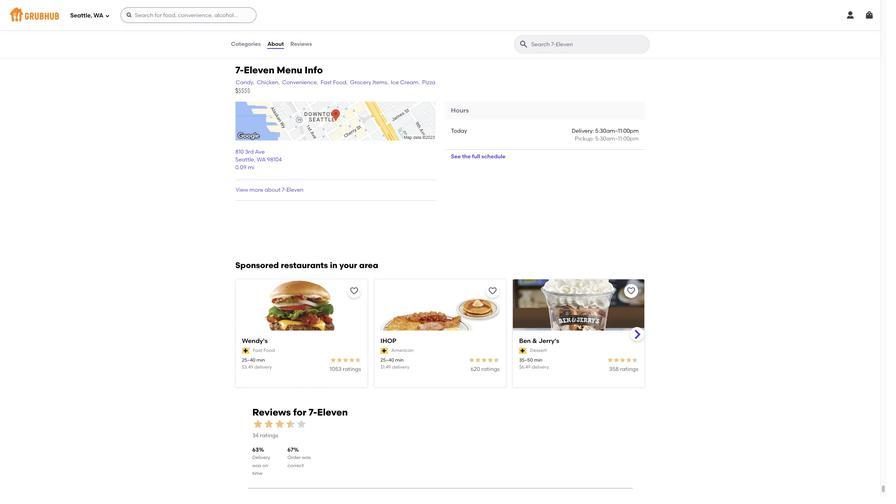 Task type: locate. For each thing, give the bounding box(es) containing it.
in
[[330, 261, 338, 270]]

about button
[[267, 30, 284, 58]]

1 horizontal spatial save this restaurant button
[[486, 284, 500, 298]]

1 horizontal spatial delivery
[[392, 364, 410, 370]]

subscription pass image down wendy's
[[242, 348, 250, 354]]

reviews for 7-eleven
[[253, 407, 348, 418]]

7- right for at the bottom
[[309, 407, 317, 418]]

2 vertical spatial eleven
[[317, 407, 348, 418]]

star icon image
[[330, 357, 337, 364], [337, 357, 343, 364], [343, 357, 349, 364], [349, 357, 355, 364], [355, 357, 361, 364], [355, 357, 361, 364], [469, 357, 475, 364], [475, 357, 482, 364], [482, 357, 488, 364], [488, 357, 494, 364], [494, 357, 500, 364], [494, 357, 500, 364], [608, 357, 614, 364], [614, 357, 620, 364], [620, 357, 626, 364], [626, 357, 633, 364], [633, 357, 639, 364], [633, 357, 639, 364], [253, 419, 263, 430], [263, 419, 274, 430], [274, 419, 285, 430], [285, 419, 296, 430], [285, 419, 296, 430], [296, 419, 307, 430]]

25–40
[[242, 358, 256, 363], [381, 358, 394, 363]]

25–40 up $3.49
[[242, 358, 256, 363]]

eleven up chicken,
[[244, 65, 275, 76]]

save this restaurant button
[[347, 284, 361, 298], [486, 284, 500, 298], [625, 284, 639, 298]]

1 horizontal spatial eleven
[[287, 187, 304, 193]]

wa right seattle,
[[94, 12, 104, 19]]

2 save this restaurant image from the left
[[627, 287, 637, 296]]

3 delivery from the left
[[532, 364, 550, 370]]

save this restaurant image for ben & jerry's
[[627, 287, 637, 296]]

1053 ratings
[[330, 366, 361, 373]]

1 horizontal spatial save this restaurant image
[[627, 287, 637, 296]]

reviews inside "button"
[[291, 41, 312, 47]]

subscription pass image for ben & jerry's
[[520, 348, 527, 354]]

save this restaurant image
[[350, 287, 359, 296], [627, 287, 637, 296]]

620 ratings
[[471, 366, 500, 373]]

min inside 25–40 min $3.49 delivery
[[257, 358, 265, 363]]

0 horizontal spatial min
[[257, 358, 265, 363]]

25–40 min $3.49 delivery
[[242, 358, 272, 370]]

order
[[288, 455, 301, 461]]

ratings for wendy's
[[343, 366, 361, 373]]

7-
[[235, 65, 244, 76], [282, 187, 287, 193], [309, 407, 317, 418]]

1 5:30am–11:00pm from the top
[[596, 128, 639, 134]]

2 horizontal spatial min
[[534, 358, 543, 363]]

ben & jerry's logo image
[[513, 280, 645, 345]]

svg image
[[865, 10, 875, 20], [105, 13, 110, 18]]

seattle,
[[70, 12, 92, 19]]

wa
[[94, 12, 104, 19], [257, 157, 266, 163]]

delivery right $6.49
[[532, 364, 550, 370]]

was inside 63 delivery was on time
[[253, 463, 262, 469]]

see
[[451, 153, 461, 160]]

1053
[[330, 366, 342, 373]]

ratings
[[343, 366, 361, 373], [482, 366, 500, 373], [621, 366, 639, 373], [260, 433, 279, 439]]

see the full schedule button
[[445, 150, 512, 164]]

pizza button
[[422, 78, 436, 87]]

subscription pass image down ben
[[520, 348, 527, 354]]

min
[[257, 358, 265, 363], [396, 358, 404, 363], [534, 358, 543, 363]]

1 save this restaurant image from the left
[[350, 287, 359, 296]]

1 vertical spatial reviews
[[253, 407, 291, 418]]

subscription pass image for wendy's
[[242, 348, 250, 354]]

3 save this restaurant button from the left
[[625, 284, 639, 298]]

1 horizontal spatial min
[[396, 358, 404, 363]]

was for 67
[[302, 455, 311, 461]]

0 horizontal spatial 7-
[[235, 65, 244, 76]]

grocery
[[350, 79, 372, 86]]

25–40 inside 25–40 min $3.49 delivery
[[242, 358, 256, 363]]

was
[[302, 455, 311, 461], [253, 463, 262, 469]]

620
[[471, 366, 481, 373]]

34 ratings
[[253, 433, 279, 439]]

$1.49
[[381, 364, 391, 370]]

mi
[[248, 164, 255, 171]]

2 min from the left
[[396, 358, 404, 363]]

1 horizontal spatial fast
[[321, 79, 332, 86]]

fast
[[321, 79, 332, 86], [253, 348, 263, 353]]

fast left food,
[[321, 79, 332, 86]]

1 vertical spatial fast
[[253, 348, 263, 353]]

5:30am–11:00pm
[[596, 128, 639, 134], [596, 136, 639, 142]]

magnifying glass icon image
[[519, 40, 529, 49]]

0 vertical spatial reviews
[[291, 41, 312, 47]]

0.09
[[235, 164, 247, 171]]

jerry's
[[539, 338, 560, 345]]

1 vertical spatial 7-
[[282, 187, 287, 193]]

1 horizontal spatial 7-
[[282, 187, 287, 193]]

min inside 35–50 min $6.49 delivery
[[534, 358, 543, 363]]

save this restaurant button for wendy's
[[347, 284, 361, 298]]

subscription pass image
[[381, 348, 389, 354]]

0 vertical spatial was
[[302, 455, 311, 461]]

ratings for ihop
[[482, 366, 500, 373]]

reviews button
[[290, 30, 313, 58]]

2 horizontal spatial save this restaurant button
[[625, 284, 639, 298]]

reviews right about
[[291, 41, 312, 47]]

2 horizontal spatial eleven
[[317, 407, 348, 418]]

7- right "about"
[[282, 187, 287, 193]]

0 vertical spatial eleven
[[244, 65, 275, 76]]

dessert
[[531, 348, 547, 353]]

5:30am–11:00pm for delivery: 5:30am–11:00pm
[[596, 128, 639, 134]]

wa right ,
[[257, 157, 266, 163]]

1 delivery from the left
[[255, 364, 272, 370]]

min down 'american'
[[396, 358, 404, 363]]

was for 63
[[253, 463, 262, 469]]

1 subscription pass image from the left
[[242, 348, 250, 354]]

delivery
[[253, 455, 270, 461]]

34
[[253, 433, 259, 439]]

save this restaurant image for wendy's
[[350, 287, 359, 296]]

eleven right for at the bottom
[[317, 407, 348, 418]]

2 5:30am–11:00pm from the top
[[596, 136, 639, 142]]

$6.49
[[520, 364, 531, 370]]

reviews up 34 ratings
[[253, 407, 291, 418]]

0 horizontal spatial save this restaurant button
[[347, 284, 361, 298]]

0 horizontal spatial eleven
[[244, 65, 275, 76]]

0 vertical spatial wa
[[94, 12, 104, 19]]

min down fast food
[[257, 358, 265, 363]]

cream,
[[400, 79, 420, 86]]

ben & jerry's
[[520, 338, 560, 345]]

1 save this restaurant button from the left
[[347, 284, 361, 298]]

schedule
[[482, 153, 506, 160]]

0 horizontal spatial wa
[[94, 12, 104, 19]]

2 delivery from the left
[[392, 364, 410, 370]]

ihop
[[381, 338, 397, 345]]

delivery right $1.49
[[392, 364, 410, 370]]

delivery right $3.49
[[255, 364, 272, 370]]

was right the order
[[302, 455, 311, 461]]

2 25–40 from the left
[[381, 358, 394, 363]]

2 vertical spatial 7-
[[309, 407, 317, 418]]

delivery inside 35–50 min $6.49 delivery
[[532, 364, 550, 370]]

2 save this restaurant button from the left
[[486, 284, 500, 298]]

0 vertical spatial fast
[[321, 79, 332, 86]]

1 horizontal spatial 25–40
[[381, 358, 394, 363]]

5:30am–11:00pm down the delivery: 5:30am–11:00pm
[[596, 136, 639, 142]]

1 min from the left
[[257, 358, 265, 363]]

subscription pass image
[[242, 348, 250, 354], [520, 348, 527, 354]]

1 horizontal spatial subscription pass image
[[520, 348, 527, 354]]

delivery
[[255, 364, 272, 370], [392, 364, 410, 370], [532, 364, 550, 370]]

reviews
[[291, 41, 312, 47], [253, 407, 291, 418]]

0 vertical spatial 5:30am–11:00pm
[[596, 128, 639, 134]]

1 vertical spatial 5:30am–11:00pm
[[596, 136, 639, 142]]

sponsored restaurants in your area
[[235, 261, 379, 270]]

correct
[[288, 463, 304, 469]]

was up the time on the bottom of the page
[[253, 463, 262, 469]]

min down dessert
[[534, 358, 543, 363]]

25–40 inside 25–40 min $1.49 delivery
[[381, 358, 394, 363]]

25–40 min $1.49 delivery
[[381, 358, 410, 370]]

0 horizontal spatial fast
[[253, 348, 263, 353]]

1 vertical spatial was
[[253, 463, 262, 469]]

was inside 67 order was correct
[[302, 455, 311, 461]]

save this restaurant button for ben & jerry's
[[625, 284, 639, 298]]

eleven right "about"
[[287, 187, 304, 193]]

25–40 up $1.49
[[381, 358, 394, 363]]

ihop link
[[381, 337, 500, 346]]

see the full schedule
[[451, 153, 506, 160]]

svg image
[[846, 10, 856, 20], [126, 12, 132, 18]]

2 horizontal spatial delivery
[[532, 364, 550, 370]]

2 subscription pass image from the left
[[520, 348, 527, 354]]

,
[[254, 157, 256, 163]]

delivery inside 25–40 min $3.49 delivery
[[255, 364, 272, 370]]

fast down wendy's
[[253, 348, 263, 353]]

25–40 for ihop
[[381, 358, 394, 363]]

0 horizontal spatial subscription pass image
[[242, 348, 250, 354]]

about
[[268, 41, 284, 47]]

358
[[610, 366, 619, 373]]

seattle
[[235, 157, 254, 163]]

the
[[463, 153, 471, 160]]

0 horizontal spatial was
[[253, 463, 262, 469]]

candy, chicken, convenience, fast food, grocery items, ice cream, pizza
[[236, 79, 436, 86]]

wa inside 810 3rd ave seattle , wa 98104 0.09 mi
[[257, 157, 266, 163]]

today
[[451, 128, 467, 134]]

hours
[[451, 107, 469, 114]]

3 min from the left
[[534, 358, 543, 363]]

1 vertical spatial wa
[[257, 157, 266, 163]]

1 horizontal spatial wa
[[257, 157, 266, 163]]

5:30am–11:00pm up pickup: 5:30am–11:00pm
[[596, 128, 639, 134]]

1 horizontal spatial was
[[302, 455, 311, 461]]

ratings right 358
[[621, 366, 639, 373]]

min inside 25–40 min $1.49 delivery
[[396, 358, 404, 363]]

ratings right 620
[[482, 366, 500, 373]]

0 horizontal spatial 25–40
[[242, 358, 256, 363]]

delivery inside 25–40 min $1.49 delivery
[[392, 364, 410, 370]]

eleven
[[244, 65, 275, 76], [287, 187, 304, 193], [317, 407, 348, 418]]

0 horizontal spatial save this restaurant image
[[350, 287, 359, 296]]

more
[[250, 187, 264, 193]]

0 horizontal spatial delivery
[[255, 364, 272, 370]]

1 25–40 from the left
[[242, 358, 256, 363]]

ratings right 1053
[[343, 366, 361, 373]]

35–50
[[520, 358, 533, 363]]

7- up candy,
[[235, 65, 244, 76]]



Task type: describe. For each thing, give the bounding box(es) containing it.
on
[[263, 463, 268, 469]]

0 vertical spatial 7-
[[235, 65, 244, 76]]

63 delivery was on time
[[253, 447, 270, 476]]

delivery for ben & jerry's
[[532, 364, 550, 370]]

ice cream, button
[[391, 78, 421, 87]]

food,
[[333, 79, 348, 86]]

wendy's link
[[242, 337, 361, 346]]

convenience,
[[282, 79, 319, 86]]

area
[[359, 261, 379, 270]]

3rd
[[245, 149, 254, 155]]

save this restaurant image
[[489, 287, 498, 296]]

main navigation navigation
[[0, 0, 881, 30]]

full
[[472, 153, 481, 160]]

358 ratings
[[610, 366, 639, 373]]

your
[[340, 261, 358, 270]]

1 horizontal spatial svg image
[[865, 10, 875, 20]]

fast food, button
[[321, 78, 348, 87]]

pizza
[[423, 79, 436, 86]]

min for ben & jerry's
[[534, 358, 543, 363]]

info
[[305, 65, 323, 76]]

0 horizontal spatial svg image
[[105, 13, 110, 18]]

candy, button
[[235, 78, 255, 87]]

chicken,
[[257, 79, 280, 86]]

ben & jerry's link
[[520, 337, 639, 346]]

25–40 for wendy's
[[242, 358, 256, 363]]

min for ihop
[[396, 358, 404, 363]]

67 order was correct
[[288, 447, 311, 469]]

ave
[[255, 149, 265, 155]]

seattle, wa
[[70, 12, 104, 19]]

delivery for ihop
[[392, 364, 410, 370]]

7-eleven menu info
[[235, 65, 323, 76]]

ice
[[391, 79, 399, 86]]

wendy's
[[242, 338, 268, 345]]

view more about 7-eleven
[[236, 187, 304, 193]]

98104
[[267, 157, 282, 163]]

wa inside main navigation navigation
[[94, 12, 104, 19]]

categories button
[[231, 30, 261, 58]]

2 horizontal spatial 7-
[[309, 407, 317, 418]]

$3.49
[[242, 364, 254, 370]]

ratings for ben & jerry's
[[621, 366, 639, 373]]

pickup: 5:30am–11:00pm
[[575, 136, 639, 142]]

american
[[392, 348, 414, 353]]

wendy's logo image
[[236, 280, 368, 345]]

fast food
[[253, 348, 275, 353]]

&
[[533, 338, 538, 345]]

delivery for wendy's
[[255, 364, 272, 370]]

menu
[[277, 65, 303, 76]]

$
[[235, 87, 238, 94]]

reviews for reviews for 7-eleven
[[253, 407, 291, 418]]

810 3rd ave seattle , wa 98104 0.09 mi
[[235, 149, 282, 171]]

about
[[265, 187, 281, 193]]

67
[[288, 447, 294, 453]]

Search 7-Eleven search field
[[531, 41, 647, 48]]

ratings right '34'
[[260, 433, 279, 439]]

ben
[[520, 338, 531, 345]]

reviews for reviews
[[291, 41, 312, 47]]

1 vertical spatial eleven
[[287, 187, 304, 193]]

candy,
[[236, 79, 255, 86]]

view
[[236, 187, 248, 193]]

convenience, button
[[282, 78, 319, 87]]

sponsored
[[235, 261, 279, 270]]

delivery: 5:30am–11:00pm
[[572, 128, 639, 134]]

categories
[[231, 41, 261, 47]]

35–50 min $6.49 delivery
[[520, 358, 550, 370]]

5:30am–11:00pm for pickup: 5:30am–11:00pm
[[596, 136, 639, 142]]

grocery items, button
[[350, 78, 389, 87]]

min for wendy's
[[257, 358, 265, 363]]

63
[[253, 447, 259, 453]]

time
[[253, 471, 263, 476]]

items,
[[373, 79, 389, 86]]

for
[[293, 407, 307, 418]]

restaurants
[[281, 261, 328, 270]]

1 horizontal spatial svg image
[[846, 10, 856, 20]]

save this restaurant button for ihop
[[486, 284, 500, 298]]

food
[[264, 348, 275, 353]]

$$$$$
[[235, 87, 250, 94]]

pickup:
[[575, 136, 594, 142]]

Search for food, convenience, alcohol... search field
[[121, 7, 256, 23]]

chicken, button
[[257, 78, 280, 87]]

delivery:
[[572, 128, 594, 134]]

ihop logo image
[[375, 280, 506, 345]]

0 horizontal spatial svg image
[[126, 12, 132, 18]]

810
[[235, 149, 244, 155]]



Task type: vqa. For each thing, say whether or not it's contained in the screenshot.


